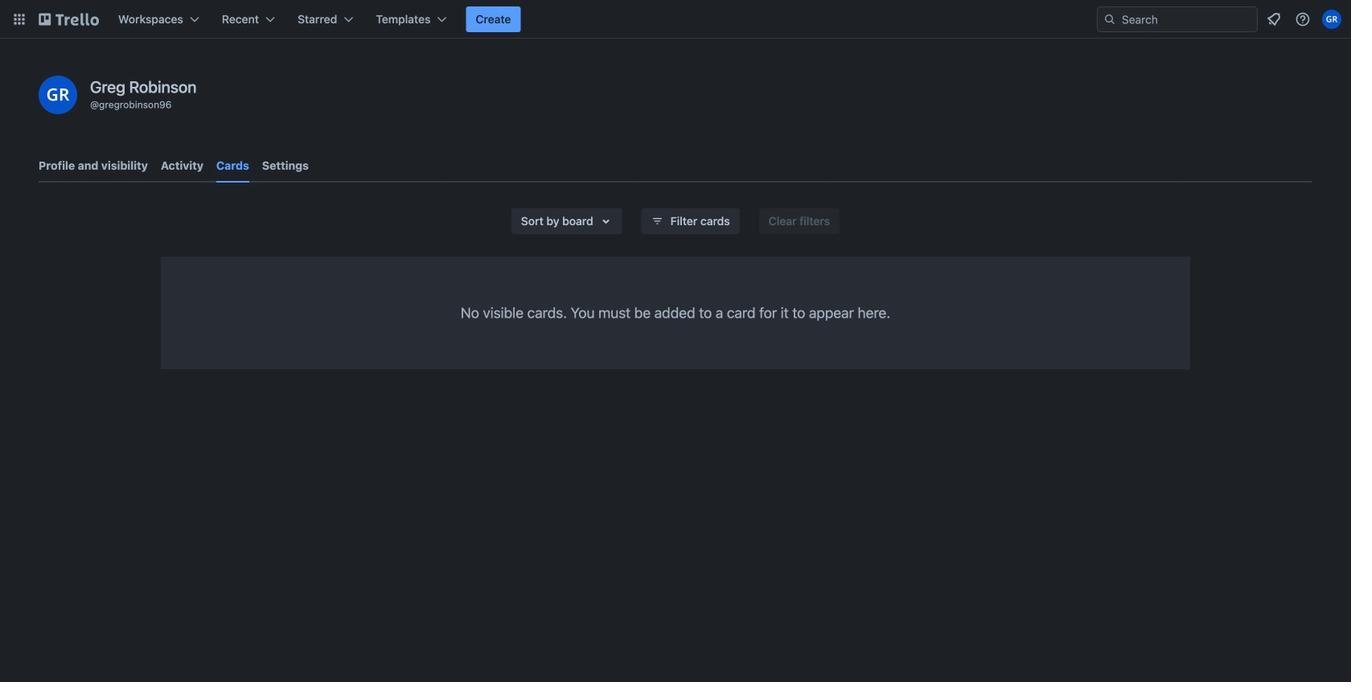 Task type: locate. For each thing, give the bounding box(es) containing it.
greg robinson (gregrobinson96) image
[[39, 76, 77, 114]]

open information menu image
[[1295, 11, 1311, 27]]

Search field
[[1117, 8, 1257, 31]]

primary element
[[0, 0, 1352, 39]]



Task type: describe. For each thing, give the bounding box(es) containing it.
back to home image
[[39, 6, 99, 32]]

0 notifications image
[[1265, 10, 1284, 29]]

greg robinson (gregrobinson96) image
[[1323, 10, 1342, 29]]

search image
[[1104, 13, 1117, 26]]



Task type: vqa. For each thing, say whether or not it's contained in the screenshot.
Greg Robinson (gregrobinson96) image
yes



